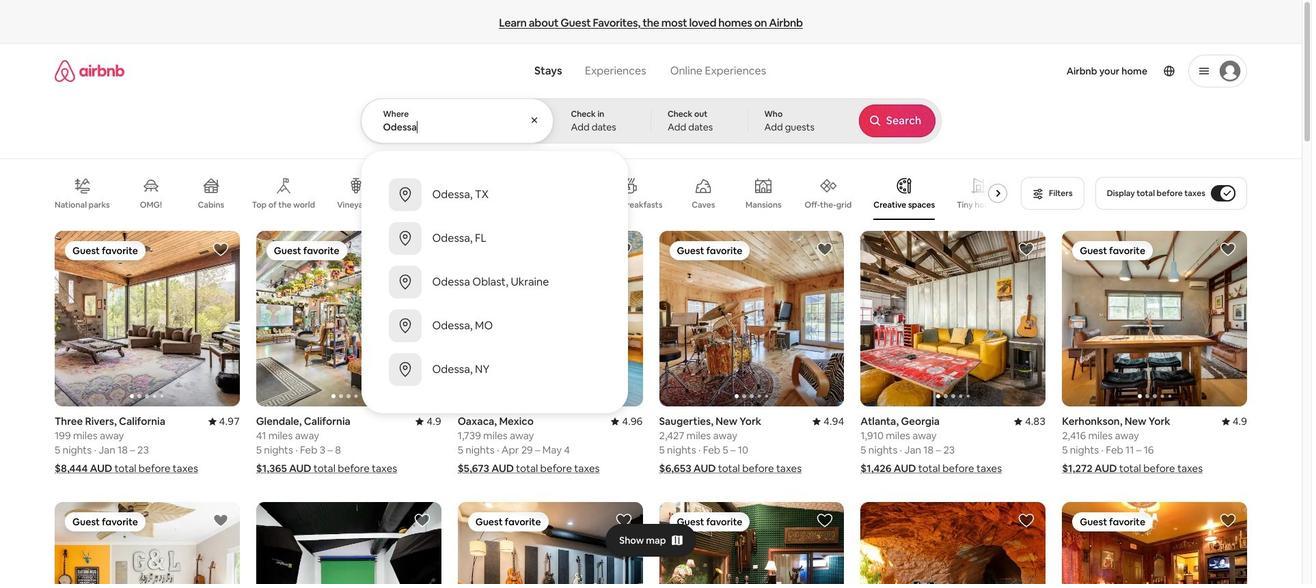 Task type: describe. For each thing, give the bounding box(es) containing it.
4.83 out of 5 average rating image
[[1014, 415, 1046, 428]]

add to wishlist: atlanta, georgia image
[[1019, 241, 1035, 258]]

add to wishlist: la mesa, california image
[[212, 513, 229, 529]]

4.96 out of 5 average rating image
[[611, 415, 643, 428]]

4.97 out of 5 average rating image
[[208, 415, 240, 428]]

add to wishlist: kerhonkson, new york image
[[1220, 241, 1237, 258]]

4.9 out of 5 average rating image
[[416, 415, 441, 428]]

profile element
[[788, 44, 1248, 98]]

add to wishlist: three rivers, california image
[[212, 241, 229, 258]]

4.9 out of 5 average rating image
[[1222, 415, 1248, 428]]

4 option from the top
[[361, 304, 628, 348]]

add to wishlist: covington, georgia image
[[1220, 513, 1237, 529]]

search suggestions list box
[[361, 162, 628, 403]]

add to wishlist: boulder, utah image
[[1019, 513, 1035, 529]]

4.94 out of 5 average rating image
[[813, 415, 844, 428]]

add to wishlist: oaxaca, mexico image
[[616, 241, 632, 258]]

5 option from the top
[[361, 348, 628, 392]]



Task type: vqa. For each thing, say whether or not it's contained in the screenshot.
& within the Chinatown Food Walk: Tea & Dim Sum From $89 / person
no



Task type: locate. For each thing, give the bounding box(es) containing it.
Search destinations search field
[[383, 121, 532, 133]]

2 option from the top
[[361, 217, 628, 260]]

tab panel
[[361, 98, 942, 414]]

3 option from the top
[[361, 260, 628, 304]]

1 option from the top
[[361, 173, 628, 217]]

add to wishlist: saugerties, new york image
[[817, 241, 833, 258]]

option
[[361, 173, 628, 217], [361, 217, 628, 260], [361, 260, 628, 304], [361, 304, 628, 348], [361, 348, 628, 392]]

add to wishlist: franklin, tennessee image
[[414, 513, 430, 529]]

add to wishlist: glendale, california image
[[414, 241, 430, 258]]

what can we help you find? tab list
[[524, 56, 658, 86]]

None search field
[[361, 44, 942, 414]]

add to wishlist: redwood valley, california image
[[817, 513, 833, 529]]

add to wishlist: nashville, tennessee image
[[616, 513, 632, 529]]

group
[[55, 167, 1013, 220], [55, 231, 240, 407], [256, 231, 441, 407], [458, 231, 643, 407], [659, 231, 844, 407], [861, 231, 1046, 407], [1062, 231, 1248, 407], [55, 503, 240, 584], [256, 503, 441, 584], [458, 503, 643, 584], [659, 503, 844, 584], [861, 503, 1046, 584], [1062, 503, 1248, 584]]



